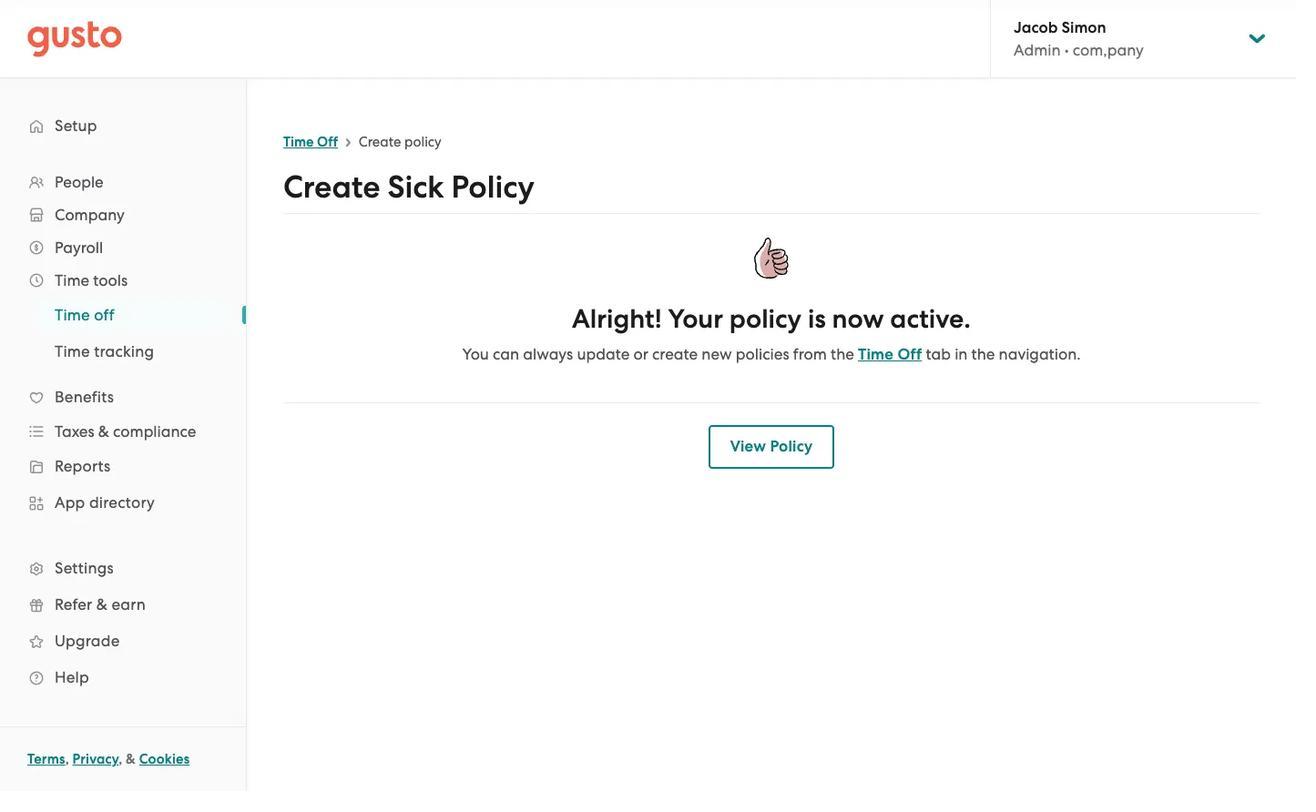 Task type: vqa. For each thing, say whether or not it's contained in the screenshot.
Miss
no



Task type: describe. For each thing, give the bounding box(es) containing it.
help link
[[18, 662, 228, 694]]

alright!
[[572, 303, 662, 335]]

your
[[668, 303, 724, 335]]

jacob simon admin • com,pany
[[1014, 18, 1144, 59]]

benefits link
[[18, 381, 228, 414]]

payroll button
[[18, 231, 228, 264]]

earn
[[112, 596, 146, 614]]

tab
[[926, 345, 951, 364]]

you
[[462, 345, 489, 364]]

list containing time off
[[0, 297, 246, 370]]

refer
[[55, 596, 92, 614]]

settings
[[55, 560, 114, 578]]

time off
[[283, 134, 338, 150]]

time for time off
[[55, 306, 90, 324]]

com,pany
[[1073, 41, 1144, 59]]

create sick policy
[[283, 169, 535, 206]]

2 vertical spatial &
[[126, 752, 136, 768]]

1 the from the left
[[831, 345, 855, 364]]

terms link
[[27, 752, 65, 768]]

& for compliance
[[98, 423, 109, 441]]

compliance
[[113, 423, 196, 441]]

home image
[[27, 21, 122, 57]]

company
[[55, 206, 125, 224]]

time for time off
[[283, 134, 314, 150]]

tools
[[93, 272, 128, 290]]

terms , privacy , & cookies
[[27, 752, 190, 768]]

payroll
[[55, 239, 103, 257]]

time off
[[55, 306, 115, 324]]

can
[[493, 345, 520, 364]]

time off link
[[33, 299, 228, 332]]

policies
[[736, 345, 790, 364]]

create policy
[[359, 134, 442, 150]]

is
[[808, 303, 826, 335]]

time tracking link
[[33, 335, 228, 368]]

sick
[[388, 169, 444, 206]]

people button
[[18, 166, 228, 199]]

company button
[[18, 199, 228, 231]]

now
[[832, 303, 884, 335]]

upgrade link
[[18, 625, 228, 658]]

help
[[55, 669, 89, 687]]

app directory
[[55, 494, 155, 512]]

1 , from the left
[[65, 752, 69, 768]]

•
[[1065, 41, 1069, 59]]

cookies button
[[139, 749, 190, 771]]

create for create sick policy
[[283, 169, 380, 206]]

setup
[[55, 117, 97, 135]]

1 horizontal spatial off
[[898, 345, 923, 365]]

directory
[[89, 494, 155, 512]]

view policy link
[[709, 426, 835, 469]]

in
[[955, 345, 968, 364]]

admin
[[1014, 41, 1061, 59]]

upgrade
[[55, 632, 120, 651]]

always
[[523, 345, 573, 364]]

or
[[634, 345, 649, 364]]

from
[[794, 345, 827, 364]]

taxes & compliance button
[[18, 416, 228, 448]]

time for time tools
[[55, 272, 89, 290]]

tracking
[[94, 343, 154, 361]]

you can always update or create new policies from the time off tab in the navigation.
[[462, 345, 1081, 365]]



Task type: locate. For each thing, give the bounding box(es) containing it.
create
[[653, 345, 698, 364]]

reports
[[55, 457, 111, 476]]

time off link down now
[[858, 345, 923, 365]]

1 vertical spatial create
[[283, 169, 380, 206]]

2 , from the left
[[119, 752, 122, 768]]

taxes
[[55, 423, 94, 441]]

1 horizontal spatial time off link
[[858, 345, 923, 365]]

create for create policy
[[359, 134, 401, 150]]

policy up sick
[[405, 134, 442, 150]]

setup link
[[18, 109, 228, 142]]

time inside time off link
[[55, 306, 90, 324]]

time inside time tools dropdown button
[[55, 272, 89, 290]]

gusto navigation element
[[0, 78, 246, 725]]

0 vertical spatial policy
[[452, 169, 535, 206]]

, left cookies
[[119, 752, 122, 768]]

0 horizontal spatial time off link
[[283, 134, 338, 150]]

policy
[[452, 169, 535, 206], [770, 437, 813, 457]]

create down time off in the top of the page
[[283, 169, 380, 206]]

1 vertical spatial off
[[898, 345, 923, 365]]

0 horizontal spatial off
[[317, 134, 338, 150]]

0 horizontal spatial the
[[831, 345, 855, 364]]

1 horizontal spatial policy
[[770, 437, 813, 457]]

policy up policies
[[730, 303, 802, 335]]

benefits
[[55, 388, 114, 406]]

time tracking
[[55, 343, 154, 361]]

0 vertical spatial &
[[98, 423, 109, 441]]

view
[[731, 437, 767, 457]]

update
[[577, 345, 630, 364]]

0 vertical spatial policy
[[405, 134, 442, 150]]

0 vertical spatial time off link
[[283, 134, 338, 150]]

cookies
[[139, 752, 190, 768]]

policy right sick
[[452, 169, 535, 206]]

app
[[55, 494, 85, 512]]

the right from
[[831, 345, 855, 364]]

1 horizontal spatial ,
[[119, 752, 122, 768]]

&
[[98, 423, 109, 441], [96, 596, 108, 614], [126, 752, 136, 768]]

taxes & compliance
[[55, 423, 196, 441]]

0 vertical spatial off
[[317, 134, 338, 150]]

terms
[[27, 752, 65, 768]]

& inside taxes & compliance dropdown button
[[98, 423, 109, 441]]

active.
[[891, 303, 971, 335]]

time inside time tracking 'link'
[[55, 343, 90, 361]]

& left earn
[[96, 596, 108, 614]]

settings link
[[18, 552, 228, 585]]

new
[[702, 345, 732, 364]]

& for earn
[[96, 596, 108, 614]]

0 horizontal spatial policy
[[452, 169, 535, 206]]

time tools
[[55, 272, 128, 290]]

, left privacy
[[65, 752, 69, 768]]

jacob
[[1014, 18, 1058, 37]]

time for time tracking
[[55, 343, 90, 361]]

privacy link
[[73, 752, 119, 768]]

app directory link
[[18, 487, 228, 519]]

the
[[831, 345, 855, 364], [972, 345, 995, 364]]

reports link
[[18, 450, 228, 483]]

,
[[65, 752, 69, 768], [119, 752, 122, 768]]

off
[[317, 134, 338, 150], [898, 345, 923, 365]]

list containing people
[[0, 166, 246, 696]]

2 list from the top
[[0, 297, 246, 370]]

1 vertical spatial &
[[96, 596, 108, 614]]

1 horizontal spatial the
[[972, 345, 995, 364]]

simon
[[1062, 18, 1107, 37]]

off
[[94, 306, 115, 324]]

list
[[0, 166, 246, 696], [0, 297, 246, 370]]

refer & earn link
[[18, 589, 228, 621]]

& right taxes
[[98, 423, 109, 441]]

navigation.
[[999, 345, 1081, 364]]

1 horizontal spatial policy
[[730, 303, 802, 335]]

off left tab
[[898, 345, 923, 365]]

privacy
[[73, 752, 119, 768]]

2 the from the left
[[972, 345, 995, 364]]

1 vertical spatial policy
[[730, 303, 802, 335]]

0 vertical spatial create
[[359, 134, 401, 150]]

create up create sick policy
[[359, 134, 401, 150]]

alright! your policy is now active.
[[572, 303, 971, 335]]

view policy
[[731, 437, 813, 457]]

& left cookies
[[126, 752, 136, 768]]

policy right 'view'
[[770, 437, 813, 457]]

time tools button
[[18, 264, 228, 297]]

time
[[283, 134, 314, 150], [55, 272, 89, 290], [55, 306, 90, 324], [55, 343, 90, 361], [858, 345, 894, 365]]

people
[[55, 173, 104, 191]]

1 vertical spatial time off link
[[858, 345, 923, 365]]

1 list from the top
[[0, 166, 246, 696]]

time off link left create policy at the left
[[283, 134, 338, 150]]

0 horizontal spatial policy
[[405, 134, 442, 150]]

refer & earn
[[55, 596, 146, 614]]

policy
[[405, 134, 442, 150], [730, 303, 802, 335]]

1 vertical spatial policy
[[770, 437, 813, 457]]

the right in
[[972, 345, 995, 364]]

& inside refer & earn link
[[96, 596, 108, 614]]

time off link
[[283, 134, 338, 150], [858, 345, 923, 365]]

off left create policy at the left
[[317, 134, 338, 150]]

create
[[359, 134, 401, 150], [283, 169, 380, 206]]

0 horizontal spatial ,
[[65, 752, 69, 768]]



